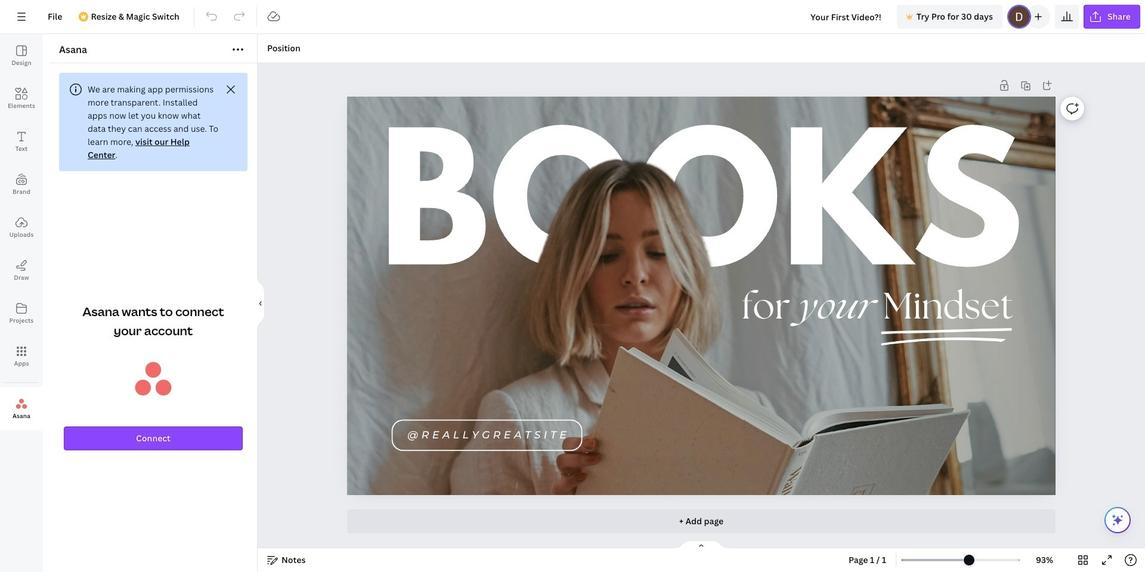 Task type: locate. For each thing, give the bounding box(es) containing it.
hide image
[[257, 275, 265, 332]]

show pages image
[[673, 540, 730, 550]]



Task type: vqa. For each thing, say whether or not it's contained in the screenshot.
the Side Panel "Tab List"
yes



Task type: describe. For each thing, give the bounding box(es) containing it.
Zoom button
[[1026, 551, 1065, 570]]

Design title text field
[[802, 5, 893, 29]]

asana element
[[50, 181, 257, 572]]

quick actions image
[[1111, 513, 1126, 528]]

side panel tab list
[[0, 34, 43, 430]]

main menu bar
[[0, 0, 1146, 34]]



